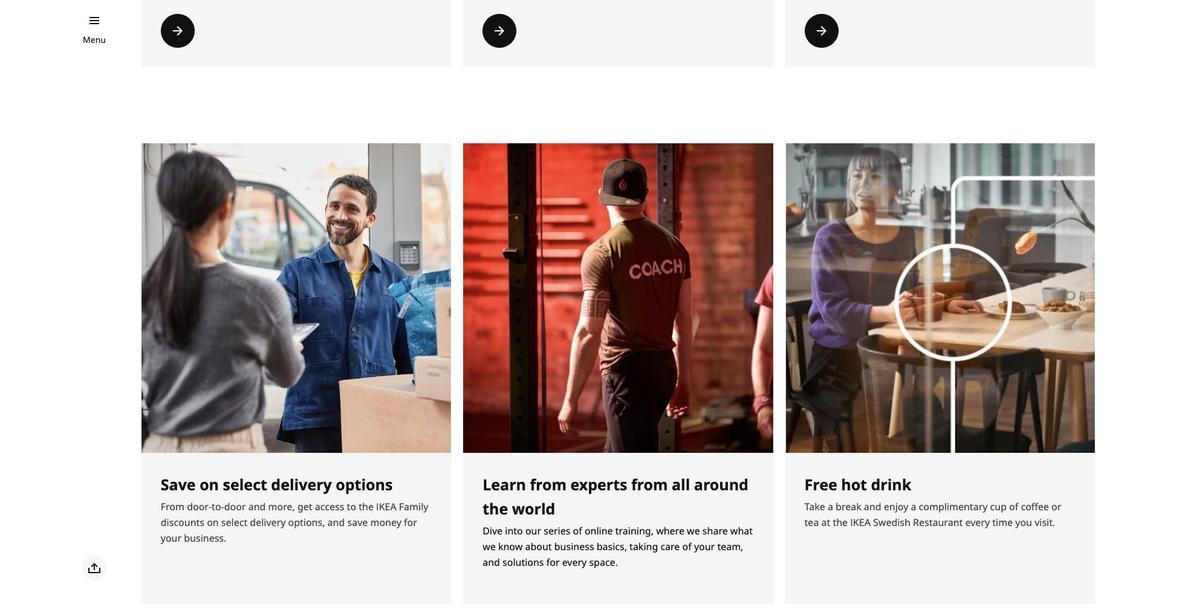 Task type: vqa. For each thing, say whether or not it's contained in the screenshot.
valid within the Previous price $ 59 . 99 Price valid from Nov 1, 2023
no



Task type: describe. For each thing, give the bounding box(es) containing it.
to
[[347, 500, 356, 513]]

save
[[161, 474, 196, 495]]

around
[[694, 474, 749, 495]]

into
[[505, 524, 523, 538]]

door
[[224, 500, 246, 513]]

coffee
[[1021, 500, 1049, 513]]

discounts
[[161, 516, 204, 529]]

0 vertical spatial on
[[200, 474, 219, 495]]

to-
[[212, 500, 224, 513]]

every inside free hot drink take a break and enjoy a complimentary cup of coffee or tea at the ikea swedish restaurant every time you visit.
[[965, 516, 990, 529]]

free
[[805, 474, 837, 495]]

a delivery driver dropping off packages image
[[141, 143, 451, 453]]

world
[[512, 498, 555, 519]]

0 vertical spatial we
[[687, 524, 700, 538]]

time
[[992, 516, 1013, 529]]

take
[[805, 500, 825, 513]]

and down access
[[328, 516, 345, 529]]

the inside free hot drink take a break and enjoy a complimentary cup of coffee or tea at the ikea swedish restaurant every time you visit.
[[833, 516, 848, 529]]

save
[[347, 516, 368, 529]]

of inside free hot drink take a break and enjoy a complimentary cup of coffee or tea at the ikea swedish restaurant every time you visit.
[[1009, 500, 1019, 513]]

door-
[[187, 500, 212, 513]]

free hot drink take a break and enjoy a complimentary cup of coffee or tea at the ikea swedish restaurant every time you visit.
[[805, 474, 1062, 529]]

business
[[554, 540, 594, 553]]

our
[[525, 524, 541, 538]]

or
[[1052, 500, 1062, 513]]

complimentary
[[919, 500, 988, 513]]

family
[[399, 500, 428, 513]]

and inside free hot drink take a break and enjoy a complimentary cup of coffee or tea at the ikea swedish restaurant every time you visit.
[[864, 500, 881, 513]]

care
[[661, 540, 680, 553]]

drink
[[871, 474, 911, 495]]

a woman sitting at a desk next to a computer image
[[785, 143, 1095, 453]]

your inside learn from experts from all around the world dive into our series of online training, where we share what we know about business basics, taking care of your team, and solutions for every space.
[[694, 540, 715, 553]]

and right 'door'
[[248, 500, 266, 513]]

save on select delivery options from door-to-door and more, get access to the ikea family discounts on select delivery options, and save money for your business.
[[161, 474, 428, 545]]

restaurant
[[913, 516, 963, 529]]

man walking across a red-lit area image
[[463, 143, 773, 453]]

menu
[[83, 34, 106, 45]]

business.
[[184, 532, 226, 545]]

learn from experts from all around the world dive into our series of online training, where we share what we know about business basics, taking care of your team, and solutions for every space.
[[483, 474, 753, 569]]

taking
[[630, 540, 658, 553]]

training,
[[615, 524, 654, 538]]

more,
[[268, 500, 295, 513]]

hot
[[841, 474, 867, 495]]

what
[[730, 524, 753, 538]]

all
[[672, 474, 690, 495]]

2 from from the left
[[631, 474, 668, 495]]

options
[[336, 474, 393, 495]]

0 vertical spatial select
[[223, 474, 267, 495]]



Task type: locate. For each thing, give the bounding box(es) containing it.
select
[[223, 474, 267, 495], [221, 516, 247, 529]]

1 horizontal spatial from
[[631, 474, 668, 495]]

the up the dive
[[483, 498, 508, 519]]

0 vertical spatial for
[[404, 516, 417, 529]]

where
[[656, 524, 685, 538]]

select up 'door'
[[223, 474, 267, 495]]

online
[[585, 524, 613, 538]]

1 horizontal spatial for
[[546, 556, 560, 569]]

delivery down the more,
[[250, 516, 286, 529]]

1 horizontal spatial ikea
[[850, 516, 871, 529]]

we
[[687, 524, 700, 538], [483, 540, 496, 553]]

and left enjoy
[[864, 500, 881, 513]]

series
[[544, 524, 570, 538]]

you
[[1016, 516, 1032, 529]]

swedish
[[873, 516, 911, 529]]

we down the dive
[[483, 540, 496, 553]]

a
[[828, 500, 833, 513], [911, 500, 916, 513]]

dive
[[483, 524, 503, 538]]

1 vertical spatial every
[[562, 556, 587, 569]]

on up the to-
[[200, 474, 219, 495]]

basics,
[[597, 540, 627, 553]]

ikea
[[376, 500, 396, 513], [850, 516, 871, 529]]

0 horizontal spatial a
[[828, 500, 833, 513]]

0 vertical spatial of
[[1009, 500, 1019, 513]]

for down family
[[404, 516, 417, 529]]

of up business
[[573, 524, 582, 538]]

the right the at
[[833, 516, 848, 529]]

team,
[[717, 540, 743, 553]]

on
[[200, 474, 219, 495], [207, 516, 219, 529]]

options,
[[288, 516, 325, 529]]

of right care
[[682, 540, 692, 553]]

1 horizontal spatial we
[[687, 524, 700, 538]]

and
[[248, 500, 266, 513], [864, 500, 881, 513], [328, 516, 345, 529], [483, 556, 500, 569]]

1 vertical spatial delivery
[[250, 516, 286, 529]]

1 horizontal spatial every
[[965, 516, 990, 529]]

about
[[525, 540, 552, 553]]

1 vertical spatial we
[[483, 540, 496, 553]]

0 horizontal spatial your
[[161, 532, 181, 545]]

1 vertical spatial on
[[207, 516, 219, 529]]

every inside learn from experts from all around the world dive into our series of online training, where we share what we know about business basics, taking care of your team, and solutions for every space.
[[562, 556, 587, 569]]

we left share
[[687, 524, 700, 538]]

1 vertical spatial of
[[573, 524, 582, 538]]

1 vertical spatial for
[[546, 556, 560, 569]]

and inside learn from experts from all around the world dive into our series of online training, where we share what we know about business basics, taking care of your team, and solutions for every space.
[[483, 556, 500, 569]]

for
[[404, 516, 417, 529], [546, 556, 560, 569]]

space.
[[589, 556, 618, 569]]

get
[[297, 500, 312, 513]]

experts
[[571, 474, 627, 495]]

menu button
[[83, 33, 106, 47]]

enjoy
[[884, 500, 908, 513]]

ikea down break
[[850, 516, 871, 529]]

cup
[[990, 500, 1007, 513]]

1 vertical spatial ikea
[[850, 516, 871, 529]]

a right enjoy
[[911, 500, 916, 513]]

of
[[1009, 500, 1019, 513], [573, 524, 582, 538], [682, 540, 692, 553]]

learn
[[483, 474, 526, 495]]

for down about
[[546, 556, 560, 569]]

select down 'door'
[[221, 516, 247, 529]]

break
[[836, 500, 862, 513]]

know
[[498, 540, 523, 553]]

solutions
[[503, 556, 544, 569]]

every left time
[[965, 516, 990, 529]]

access
[[315, 500, 344, 513]]

the
[[483, 498, 508, 519], [359, 500, 374, 513], [833, 516, 848, 529]]

visit.
[[1035, 516, 1055, 529]]

the right to
[[359, 500, 374, 513]]

0 horizontal spatial the
[[359, 500, 374, 513]]

ikea inside the save on select delivery options from door-to-door and more, get access to the ikea family discounts on select delivery options, and save money for your business.
[[376, 500, 396, 513]]

money
[[370, 516, 401, 529]]

0 vertical spatial delivery
[[271, 474, 332, 495]]

the inside the save on select delivery options from door-to-door and more, get access to the ikea family discounts on select delivery options, and save money for your business.
[[359, 500, 374, 513]]

a right take
[[828, 500, 833, 513]]

and down know
[[483, 556, 500, 569]]

ikea up money
[[376, 500, 396, 513]]

1 vertical spatial select
[[221, 516, 247, 529]]

0 vertical spatial every
[[965, 516, 990, 529]]

2 horizontal spatial the
[[833, 516, 848, 529]]

0 vertical spatial ikea
[[376, 500, 396, 513]]

of right cup
[[1009, 500, 1019, 513]]

ikea inside free hot drink take a break and enjoy a complimentary cup of coffee or tea at the ikea swedish restaurant every time you visit.
[[850, 516, 871, 529]]

1 a from the left
[[828, 500, 833, 513]]

at
[[822, 516, 830, 529]]

your down share
[[694, 540, 715, 553]]

0 horizontal spatial we
[[483, 540, 496, 553]]

0 horizontal spatial for
[[404, 516, 417, 529]]

from left all at the right of the page
[[631, 474, 668, 495]]

2 horizontal spatial of
[[1009, 500, 1019, 513]]

share
[[703, 524, 728, 538]]

1 from from the left
[[530, 474, 567, 495]]

from
[[530, 474, 567, 495], [631, 474, 668, 495]]

from up the world
[[530, 474, 567, 495]]

on down the to-
[[207, 516, 219, 529]]

1 horizontal spatial the
[[483, 498, 508, 519]]

the inside learn from experts from all around the world dive into our series of online training, where we share what we know about business basics, taking care of your team, and solutions for every space.
[[483, 498, 508, 519]]

delivery
[[271, 474, 332, 495], [250, 516, 286, 529]]

every down business
[[562, 556, 587, 569]]

every
[[965, 516, 990, 529], [562, 556, 587, 569]]

2 vertical spatial of
[[682, 540, 692, 553]]

2 a from the left
[[911, 500, 916, 513]]

1 horizontal spatial of
[[682, 540, 692, 553]]

0 horizontal spatial ikea
[[376, 500, 396, 513]]

tea
[[805, 516, 819, 529]]

your inside the save on select delivery options from door-to-door and more, get access to the ikea family discounts on select delivery options, and save money for your business.
[[161, 532, 181, 545]]

your down discounts
[[161, 532, 181, 545]]

for inside learn from experts from all around the world dive into our series of online training, where we share what we know about business basics, taking care of your team, and solutions for every space.
[[546, 556, 560, 569]]

1 horizontal spatial your
[[694, 540, 715, 553]]

for inside the save on select delivery options from door-to-door and more, get access to the ikea family discounts on select delivery options, and save money for your business.
[[404, 516, 417, 529]]

your
[[161, 532, 181, 545], [694, 540, 715, 553]]

0 horizontal spatial every
[[562, 556, 587, 569]]

0 horizontal spatial from
[[530, 474, 567, 495]]

0 horizontal spatial of
[[573, 524, 582, 538]]

1 horizontal spatial a
[[911, 500, 916, 513]]

from
[[161, 500, 184, 513]]

delivery up get
[[271, 474, 332, 495]]



